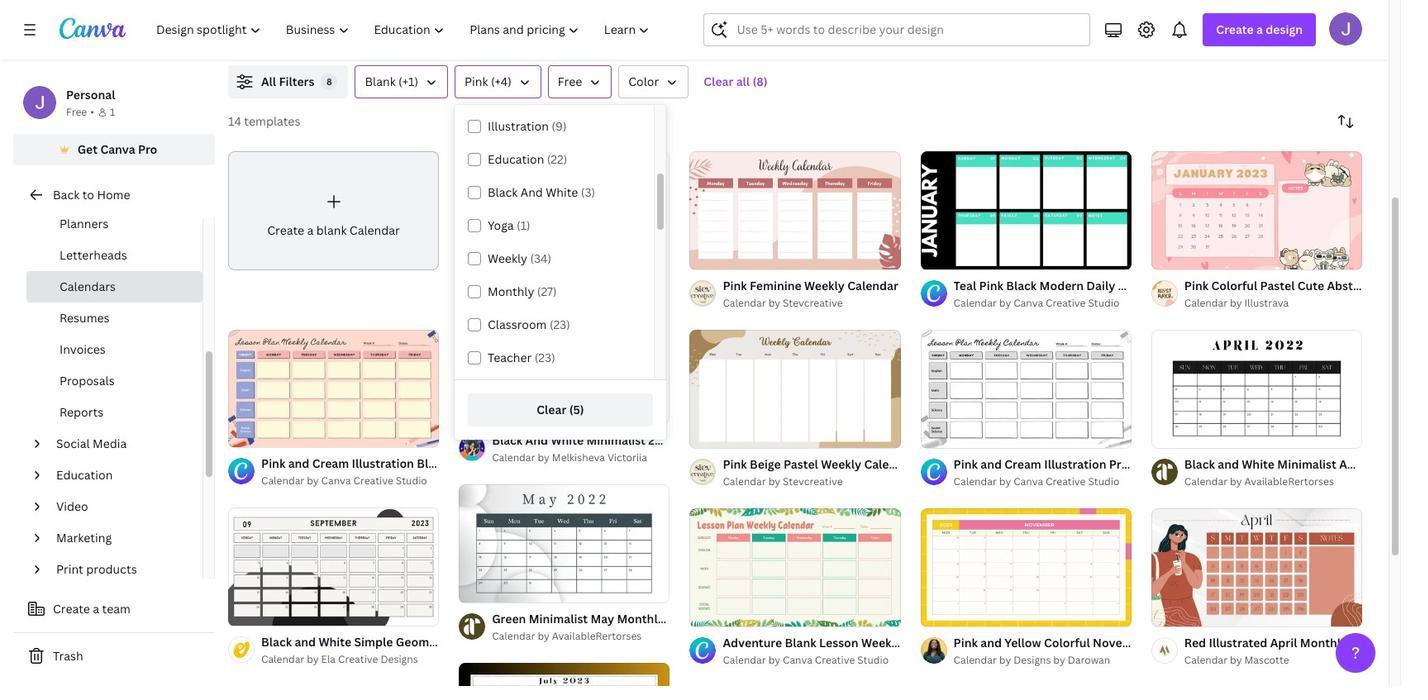 Task type: locate. For each thing, give the bounding box(es) containing it.
free inside "button"
[[558, 74, 582, 89]]

2 1 of 12 link from the left
[[1152, 151, 1363, 270]]

by inside pink colorful pastel cute abstract apri calendar by illustrava
[[1230, 296, 1242, 310]]

pink inside pink feminine weekly calendar calendar by stevcreative
[[723, 278, 747, 293]]

get canva pro
[[77, 141, 157, 157]]

pink inside pink and yellow colorful november 2023 monthly calendar calendar by designs by darowan
[[954, 635, 978, 650]]

create inside create a blank calendar element
[[267, 222, 304, 238]]

2 of from the left
[[1170, 250, 1179, 262]]

minimalist inside the black and white minimalist 2024 calendar calendar by melkisheva victoriia
[[587, 433, 646, 448]]

Search search field
[[737, 14, 1080, 45]]

teal pink black modern daily calendar link
[[954, 277, 1169, 295]]

1 horizontal spatial april
[[1339, 456, 1367, 472]]

1 vertical spatial calendar by stevcreative link
[[723, 474, 901, 490]]

pink and yellow colorful november 2023 monthly calendar calendar by designs by darowan
[[954, 635, 1287, 667]]

1 horizontal spatial of
[[1170, 250, 1179, 262]]

pink inside pink and cream illustration blank lesson weekly calendar calendar by canva creative studio
[[261, 456, 285, 472]]

planners link
[[26, 208, 203, 240]]

video
[[56, 499, 88, 514]]

pink left cream
[[261, 456, 285, 472]]

minimalist inside 'black and white minimalist april month calendar by availablerertorses'
[[1278, 456, 1337, 472]]

0 horizontal spatial 1 of 12
[[932, 250, 960, 262]]

2 calendar by stevcreative link from the top
[[723, 474, 901, 490]]

studio inside teal pink black modern daily calendar calendar by canva creative studio
[[1088, 296, 1120, 310]]

and
[[288, 456, 310, 472], [1218, 456, 1239, 472], [981, 635, 1002, 650]]

back to home
[[53, 187, 130, 203]]

availablerertorses
[[1245, 474, 1334, 488], [552, 629, 642, 643]]

black inside 'black and white minimalist april month calendar by availablerertorses'
[[1185, 456, 1215, 472]]

pink colorful pastel cute abstract april 2022 monthly calendar image
[[1152, 151, 1363, 270]]

white inside 'black and white minimalist april month calendar by availablerertorses'
[[1242, 456, 1275, 472]]

0 horizontal spatial a
[[93, 601, 99, 617]]

12
[[951, 250, 960, 262], [1181, 250, 1191, 262]]

14
[[228, 113, 241, 129]]

1 vertical spatial colorful
[[1044, 635, 1090, 650]]

and for white
[[1218, 456, 1239, 472]]

minimalist for 2024
[[587, 433, 646, 448]]

black and white (3)
[[488, 184, 595, 200]]

minimalist left may
[[529, 611, 588, 627]]

pink and cream illustration blank lesson weekly calendar image
[[228, 329, 439, 448]]

and
[[521, 184, 543, 200], [525, 433, 548, 448]]

2 vertical spatial a
[[93, 601, 99, 617]]

1 vertical spatial a
[[307, 222, 314, 238]]

calendar by stevcreative link for pastel
[[723, 474, 901, 490]]

0 vertical spatial clear
[[704, 74, 734, 89]]

darowan
[[1068, 653, 1111, 667]]

weekly inside adventure blank lesson weekly calendar calendar by canva creative studio
[[861, 635, 902, 650]]

2 horizontal spatial create
[[1216, 21, 1254, 37]]

education inside education link
[[56, 467, 113, 483]]

0 vertical spatial free
[[558, 74, 582, 89]]

pink left "feminine"
[[723, 278, 747, 293]]

pink and cream illustration blank lesson weekly calendar calendar by canva creative studio
[[261, 456, 588, 488]]

pink colorful pastel cute abstract apri link
[[1185, 277, 1401, 295]]

free •
[[66, 105, 94, 119]]

april
[[1339, 456, 1367, 472], [1271, 635, 1298, 650]]

1 horizontal spatial free
[[558, 74, 582, 89]]

clear for clear (5)
[[537, 402, 567, 418]]

0 horizontal spatial create
[[53, 601, 90, 617]]

feminine
[[750, 278, 802, 293]]

0 horizontal spatial illustration
[[352, 456, 414, 472]]

white for black and white minimalist april month calendar by availablerertorses
[[1242, 456, 1275, 472]]

teal
[[954, 278, 977, 293]]

monthly up 'calendar by mascotte' link
[[1300, 635, 1348, 650]]

1 horizontal spatial clear
[[704, 74, 734, 89]]

1 vertical spatial stevcreative
[[783, 474, 843, 488]]

1 12 from the left
[[951, 250, 960, 262]]

monthly
[[488, 284, 534, 299], [617, 611, 665, 627], [1185, 635, 1233, 650], [1300, 635, 1348, 650]]

illustration up education (22)
[[488, 118, 549, 134]]

and inside 'black and white minimalist april month calendar by availablerertorses'
[[1218, 456, 1239, 472]]

stevcreative down pink feminine weekly calendar link
[[783, 296, 843, 310]]

1 vertical spatial blank
[[417, 456, 448, 472]]

lesson inside pink and cream illustration blank lesson weekly calendar calendar by canva creative studio
[[451, 456, 491, 472]]

stevcreative
[[783, 296, 843, 310], [783, 474, 843, 488]]

black inside the black and white minimalist 2024 calendar calendar by melkisheva victoriia
[[492, 433, 523, 448]]

create for create a design
[[1216, 21, 1254, 37]]

weekly inside pink and cream illustration blank lesson weekly calendar calendar by canva creative studio
[[493, 456, 534, 472]]

april inside 'black and white minimalist april month calendar by availablerertorses'
[[1339, 456, 1367, 472]]

(23) right the "teacher"
[[535, 350, 555, 365]]

a left team
[[93, 601, 99, 617]]

illustration right cream
[[352, 456, 414, 472]]

free for free •
[[66, 105, 87, 119]]

pink up calendar by illustrava link
[[1185, 278, 1209, 293]]

blank
[[317, 222, 347, 238]]

2 horizontal spatial and
[[1218, 456, 1239, 472]]

2 stevcreative from the top
[[783, 474, 843, 488]]

0 horizontal spatial 1
[[110, 105, 115, 119]]

clear
[[704, 74, 734, 89], [537, 402, 567, 418]]

white
[[546, 184, 578, 200], [551, 433, 584, 448], [1242, 456, 1275, 472]]

and down clear (5) button
[[525, 433, 548, 448]]

illustration (9)
[[488, 118, 567, 134]]

red illustrated april monthly calendar link
[[1185, 634, 1401, 652]]

0 horizontal spatial and
[[288, 456, 310, 472]]

(34)
[[530, 251, 552, 266]]

0 vertical spatial a
[[1257, 21, 1263, 37]]

calendar by illustrava link
[[1185, 295, 1363, 312]]

0 horizontal spatial pastel
[[784, 456, 818, 472]]

calendar templates image
[[1010, 0, 1363, 45]]

black and white minimalist 2024 calendar calendar by melkisheva victoriia
[[492, 433, 730, 465]]

clear left (5)
[[537, 402, 567, 418]]

a left design
[[1257, 21, 1263, 37]]

0 horizontal spatial lesson
[[451, 456, 491, 472]]

1 horizontal spatial 1 of 12 link
[[1152, 151, 1363, 270]]

calendar by availablerertorses link for white
[[1185, 474, 1363, 490]]

create inside create a team 'button'
[[53, 601, 90, 617]]

studio inside pink and cream illustration blank lesson weekly calendar calendar by canva creative studio
[[396, 474, 427, 488]]

free
[[558, 74, 582, 89], [66, 105, 87, 119]]

create left design
[[1216, 21, 1254, 37]]

invoices
[[60, 341, 106, 357]]

8
[[327, 75, 332, 88]]

2 vertical spatial minimalist
[[529, 611, 588, 627]]

calendar by availablerertorses link
[[1185, 474, 1363, 490], [492, 629, 670, 645]]

pink right teal on the right top of page
[[979, 278, 1004, 293]]

0 horizontal spatial calendar by availablerertorses link
[[492, 629, 670, 645]]

letterheads link
[[26, 240, 203, 271]]

1 vertical spatial availablerertorses
[[552, 629, 642, 643]]

0 horizontal spatial education
[[56, 467, 113, 483]]

1 vertical spatial minimalist
[[1278, 456, 1337, 472]]

pink inside pink colorful pastel cute abstract apri calendar by illustrava
[[1185, 278, 1209, 293]]

calendar by stevcreative link down beige
[[723, 474, 901, 490]]

calendar by stevcreative link for weekly
[[723, 295, 899, 312]]

(23) for classroom (23)
[[550, 317, 570, 332]]

a for team
[[93, 601, 99, 617]]

white up 'melkisheva'
[[551, 433, 584, 448]]

minimalist left month
[[1278, 456, 1337, 472]]

pink (+4)
[[465, 74, 512, 89]]

designs down yellow
[[1014, 653, 1051, 667]]

1 of 12 for teal
[[932, 250, 960, 262]]

filters
[[279, 74, 315, 89]]

0 vertical spatial (23)
[[550, 317, 570, 332]]

1 horizontal spatial 1
[[932, 250, 937, 262]]

creative inside calendar by ela creative designs link
[[338, 653, 378, 667]]

and left cream
[[288, 456, 310, 472]]

pink inside button
[[465, 74, 488, 89]]

pink left yellow
[[954, 635, 978, 650]]

marketing link
[[50, 523, 193, 554]]

by inside pink feminine weekly calendar calendar by stevcreative
[[769, 296, 781, 310]]

by inside the black and white minimalist 2024 calendar calendar by melkisheva victoriia
[[538, 451, 550, 465]]

1 horizontal spatial availablerertorses
[[1245, 474, 1334, 488]]

white inside the black and white minimalist 2024 calendar calendar by melkisheva victoriia
[[551, 433, 584, 448]]

0 vertical spatial colorful
[[1212, 278, 1258, 293]]

black and white minimalist 2024 calendar image
[[459, 151, 670, 424]]

white for black and white minimalist 2024 calendar calendar by melkisheva victoriia
[[551, 433, 584, 448]]

april inside red illustrated april monthly calendar calendar by mascotte
[[1271, 635, 1298, 650]]

availablerertorses inside 'black and white minimalist april month calendar by availablerertorses'
[[1245, 474, 1334, 488]]

free up (9)
[[558, 74, 582, 89]]

free left •
[[66, 105, 87, 119]]

and inside pink and cream illustration blank lesson weekly calendar calendar by canva creative studio
[[288, 456, 310, 472]]

of for pink
[[1170, 250, 1179, 262]]

stevcreative down pink beige pastel weekly calendar link
[[783, 474, 843, 488]]

by inside pink beige pastel weekly calendar calendar by stevcreative
[[769, 474, 781, 488]]

by
[[769, 296, 781, 310], [999, 296, 1011, 310], [1230, 296, 1242, 310], [538, 451, 550, 465], [307, 474, 319, 488], [769, 474, 781, 488], [999, 474, 1011, 488], [1230, 474, 1242, 488], [538, 629, 550, 643], [307, 653, 319, 667], [769, 653, 781, 667], [999, 653, 1011, 667], [1054, 653, 1066, 667], [1230, 653, 1242, 667]]

by inside green minimalist may monthly calendar calendar by availablerertorses
[[538, 629, 550, 643]]

colorful up "darowan"
[[1044, 635, 1090, 650]]

1 horizontal spatial lesson
[[819, 635, 859, 650]]

mascotte
[[1245, 653, 1290, 667]]

1 of 12 link for black
[[921, 151, 1132, 270]]

1 horizontal spatial blank
[[417, 456, 448, 472]]

1 vertical spatial white
[[551, 433, 584, 448]]

1 horizontal spatial and
[[981, 635, 1002, 650]]

0 vertical spatial white
[[546, 184, 578, 200]]

education (22)
[[488, 151, 567, 167]]

None search field
[[704, 13, 1091, 46]]

colorful inside pink and yellow colorful november 2023 monthly calendar calendar by designs by darowan
[[1044, 635, 1090, 650]]

monthly right may
[[617, 611, 665, 627]]

1 vertical spatial pastel
[[784, 456, 818, 472]]

clear left the all at the top
[[704, 74, 734, 89]]

(23) down (27) on the left of page
[[550, 317, 570, 332]]

reports
[[60, 404, 104, 420]]

1 vertical spatial clear
[[537, 402, 567, 418]]

education
[[488, 151, 544, 167], [56, 467, 113, 483]]

1 vertical spatial illustration
[[352, 456, 414, 472]]

pastel for weekly
[[784, 456, 818, 472]]

1 of 12
[[932, 250, 960, 262], [1163, 250, 1191, 262]]

clear (5) button
[[468, 394, 653, 427]]

minimalist up victoriia
[[587, 433, 646, 448]]

0 vertical spatial april
[[1339, 456, 1367, 472]]

and down education (22)
[[521, 184, 543, 200]]

and left yellow
[[981, 635, 1002, 650]]

a inside dropdown button
[[1257, 21, 1263, 37]]

12 for teal
[[951, 250, 960, 262]]

1 1 of 12 link from the left
[[921, 151, 1132, 270]]

pink for pink feminine weekly calendar calendar by stevcreative
[[723, 278, 747, 293]]

0 horizontal spatial of
[[939, 250, 948, 262]]

1 horizontal spatial education
[[488, 151, 544, 167]]

calendar inside pink colorful pastel cute abstract apri calendar by illustrava
[[1185, 296, 1228, 310]]

black inside teal pink black modern daily calendar calendar by canva creative studio
[[1006, 278, 1037, 293]]

pink inside teal pink black modern daily calendar calendar by canva creative studio
[[979, 278, 1004, 293]]

0 horizontal spatial april
[[1271, 635, 1298, 650]]

0 horizontal spatial free
[[66, 105, 87, 119]]

0 horizontal spatial 1 of 12 link
[[921, 151, 1132, 270]]

yellow
[[1005, 635, 1041, 650]]

2 vertical spatial white
[[1242, 456, 1275, 472]]

1 horizontal spatial 1 of 12
[[1163, 250, 1191, 262]]

get canva pro button
[[13, 134, 215, 165]]

and down black and white minimalist april monthly calendar image
[[1218, 456, 1239, 472]]

monthly right 2023
[[1185, 635, 1233, 650]]

calendar by designs by darowan link
[[954, 652, 1132, 669]]

pastel inside pink colorful pastel cute abstract apri calendar by illustrava
[[1261, 278, 1295, 293]]

by inside teal pink black modern daily calendar calendar by canva creative studio
[[999, 296, 1011, 310]]

1 of 12 link for pastel
[[1152, 151, 1363, 270]]

calendar by stevcreative link
[[723, 295, 899, 312], [723, 474, 901, 490]]

pink left (+4) at the top of the page
[[465, 74, 488, 89]]

white for black and white (3)
[[546, 184, 578, 200]]

colorful up the illustrava
[[1212, 278, 1258, 293]]

0 vertical spatial education
[[488, 151, 544, 167]]

create left blank
[[267, 222, 304, 238]]

pastel right beige
[[784, 456, 818, 472]]

melkisheva
[[552, 451, 605, 465]]

color
[[629, 74, 659, 89]]

education down illustration (9)
[[488, 151, 544, 167]]

black and white minimalist april month calendar by availablerertorses
[[1185, 456, 1401, 488]]

pink left beige
[[723, 456, 747, 472]]

1 horizontal spatial pastel
[[1261, 278, 1295, 293]]

get
[[77, 141, 98, 157]]

all filters
[[261, 74, 315, 89]]

calendar by stevcreative link down "feminine"
[[723, 295, 899, 312]]

0 horizontal spatial designs
[[381, 653, 418, 667]]

(23) for teacher (23)
[[535, 350, 555, 365]]

clear (5)
[[537, 402, 584, 418]]

1 vertical spatial create
[[267, 222, 304, 238]]

0 vertical spatial calendar by availablerertorses link
[[1185, 474, 1363, 490]]

calendar by canva creative studio link
[[954, 295, 1132, 312], [261, 473, 439, 490], [954, 474, 1132, 490], [723, 652, 901, 669]]

1 calendar by stevcreative link from the top
[[723, 295, 899, 312]]

free for free
[[558, 74, 582, 89]]

1 horizontal spatial illustration
[[488, 118, 549, 134]]

a left blank
[[307, 222, 314, 238]]

0 vertical spatial blank
[[365, 74, 396, 89]]

1 vertical spatial calendar by availablerertorses link
[[492, 629, 670, 645]]

1 horizontal spatial colorful
[[1212, 278, 1258, 293]]

pink for pink colorful pastel cute abstract apri calendar by illustrava
[[1185, 278, 1209, 293]]

14 templates
[[228, 113, 300, 129]]

0 vertical spatial calendar by stevcreative link
[[723, 295, 899, 312]]

black for black and white (3)
[[488, 184, 518, 200]]

monthly inside pink and yellow colorful november 2023 monthly calendar calendar by designs by darowan
[[1185, 635, 1233, 650]]

clear for clear all (8)
[[704, 74, 734, 89]]

invoices link
[[26, 334, 203, 365]]

2 1 of 12 from the left
[[1163, 250, 1191, 262]]

studio
[[1088, 296, 1120, 310], [396, 474, 427, 488], [1088, 474, 1120, 488], [858, 653, 889, 667]]

1 vertical spatial (23)
[[535, 350, 555, 365]]

pastel up calendar by illustrava link
[[1261, 278, 1295, 293]]

create down print
[[53, 601, 90, 617]]

black and white minimalist april month link
[[1185, 455, 1401, 474]]

april left month
[[1339, 456, 1367, 472]]

pink and cream illustration blank lesson weekly calendar link
[[261, 455, 588, 473]]

blank inside adventure blank lesson weekly calendar calendar by canva creative studio
[[785, 635, 817, 650]]

proposals link
[[26, 365, 203, 397]]

april up 'calendar by mascotte' link
[[1271, 635, 1298, 650]]

minimalist inside green minimalist may monthly calendar calendar by availablerertorses
[[529, 611, 588, 627]]

pink (+4) button
[[455, 65, 541, 98]]

2 vertical spatial blank
[[785, 635, 817, 650]]

white down black and white minimalist april monthly calendar image
[[1242, 456, 1275, 472]]

cute
[[1298, 278, 1325, 293]]

0 vertical spatial stevcreative
[[783, 296, 843, 310]]

1 designs from the left
[[381, 653, 418, 667]]

print products link
[[50, 554, 193, 585]]

availablerertorses down "black and white minimalist april month" link
[[1245, 474, 1334, 488]]

canva inside adventure blank lesson weekly calendar calendar by canva creative studio
[[783, 653, 813, 667]]

1 of from the left
[[939, 250, 948, 262]]

2 12 from the left
[[1181, 250, 1191, 262]]

design
[[1266, 21, 1303, 37]]

by inside pink and cream illustration blank lesson weekly calendar calendar by canva creative studio
[[307, 474, 319, 488]]

pastel inside pink beige pastel weekly calendar calendar by stevcreative
[[784, 456, 818, 472]]

2 horizontal spatial blank
[[785, 635, 817, 650]]

1 horizontal spatial a
[[307, 222, 314, 238]]

canva inside "button"
[[100, 141, 135, 157]]

0 horizontal spatial colorful
[[1044, 635, 1090, 650]]

2 designs from the left
[[1014, 653, 1051, 667]]

1 vertical spatial free
[[66, 105, 87, 119]]

0 vertical spatial minimalist
[[587, 433, 646, 448]]

(23)
[[550, 317, 570, 332], [535, 350, 555, 365]]

2 horizontal spatial a
[[1257, 21, 1263, 37]]

1 for teal
[[932, 250, 937, 262]]

weekly inside pink feminine weekly calendar calendar by stevcreative
[[804, 278, 845, 293]]

clear all (8) button
[[696, 65, 776, 98]]

pink inside pink beige pastel weekly calendar calendar by stevcreative
[[723, 456, 747, 472]]

2 vertical spatial create
[[53, 601, 90, 617]]

to
[[82, 187, 94, 203]]

designs inside calendar by ela creative designs link
[[381, 653, 418, 667]]

0 vertical spatial create
[[1216, 21, 1254, 37]]

1 horizontal spatial designs
[[1014, 653, 1051, 667]]

0 horizontal spatial blank
[[365, 74, 396, 89]]

calendar by mascotte link
[[1185, 652, 1363, 669]]

(8)
[[753, 74, 768, 89]]

blank (+1) button
[[355, 65, 448, 98]]

1 vertical spatial april
[[1271, 635, 1298, 650]]

1 stevcreative from the top
[[783, 296, 843, 310]]

illustration inside pink and cream illustration blank lesson weekly calendar calendar by canva creative studio
[[352, 456, 414, 472]]

1 vertical spatial education
[[56, 467, 113, 483]]

pink beige pastel weekly calendar calendar by stevcreative
[[723, 456, 915, 488]]

create inside create a design dropdown button
[[1216, 21, 1254, 37]]

create a design
[[1216, 21, 1303, 37]]

canva inside teal pink black modern daily calendar calendar by canva creative studio
[[1014, 296, 1043, 310]]

white left (3)
[[546, 184, 578, 200]]

blank
[[365, 74, 396, 89], [417, 456, 448, 472], [785, 635, 817, 650]]

designs inside pink and yellow colorful november 2023 monthly calendar calendar by designs by darowan
[[1014, 653, 1051, 667]]

pink for pink and yellow colorful november 2023 monthly calendar calendar by designs by darowan
[[954, 635, 978, 650]]

2 horizontal spatial 1
[[1163, 250, 1168, 262]]

calendar by canva creative studio link for daily
[[954, 295, 1132, 312]]

monthly inside green minimalist may monthly calendar calendar by availablerertorses
[[617, 611, 665, 627]]

0 horizontal spatial availablerertorses
[[552, 629, 642, 643]]

pink for pink beige pastel weekly calendar calendar by stevcreative
[[723, 456, 747, 472]]

and inside the black and white minimalist 2024 calendar calendar by melkisheva victoriia
[[525, 433, 548, 448]]

0 vertical spatial illustration
[[488, 118, 549, 134]]

1 horizontal spatial calendar by availablerertorses link
[[1185, 474, 1363, 490]]

1 vertical spatial lesson
[[819, 635, 859, 650]]

0 horizontal spatial clear
[[537, 402, 567, 418]]

and inside pink and yellow colorful november 2023 monthly calendar calendar by designs by darowan
[[981, 635, 1002, 650]]

1 vertical spatial and
[[525, 433, 548, 448]]

availablerertorses down may
[[552, 629, 642, 643]]

adventure blank lesson weekly calendar calendar by canva creative studio
[[723, 635, 956, 667]]

1 horizontal spatial create
[[267, 222, 304, 238]]

1 1 of 12 from the left
[[932, 250, 960, 262]]

2023
[[1155, 635, 1183, 650]]

1 horizontal spatial 12
[[1181, 250, 1191, 262]]

education down social media
[[56, 467, 113, 483]]

a inside 'button'
[[93, 601, 99, 617]]

designs right ela
[[381, 653, 418, 667]]

0 vertical spatial pastel
[[1261, 278, 1295, 293]]

0 horizontal spatial 12
[[951, 250, 960, 262]]

0 vertical spatial lesson
[[451, 456, 491, 472]]

0 vertical spatial availablerertorses
[[1245, 474, 1334, 488]]

0 vertical spatial and
[[521, 184, 543, 200]]

calendar by canva creative studio link for blank
[[261, 473, 439, 490]]



Task type: describe. For each thing, give the bounding box(es) containing it.
trash
[[53, 648, 83, 664]]

(+1)
[[399, 74, 418, 89]]

pink for pink (+4)
[[465, 74, 488, 89]]

create a design button
[[1203, 13, 1316, 46]]

and for black and white (3)
[[521, 184, 543, 200]]

create a team
[[53, 601, 131, 617]]

planners
[[60, 216, 108, 231]]

daily
[[1087, 278, 1116, 293]]

(22)
[[547, 151, 567, 167]]

creative inside teal pink black modern daily calendar calendar by canva creative studio
[[1046, 296, 1086, 310]]

creative inside adventure blank lesson weekly calendar calendar by canva creative studio
[[815, 653, 855, 667]]

monthly (27)
[[488, 284, 557, 299]]

teacher
[[488, 350, 532, 365]]

may
[[591, 611, 614, 627]]

trash link
[[13, 640, 215, 673]]

illustrated
[[1209, 635, 1268, 650]]

calendar by availablerertorses link for may
[[492, 629, 670, 645]]

(5)
[[569, 402, 584, 418]]

1 for pink
[[1163, 250, 1168, 262]]

beige
[[750, 456, 781, 472]]

weekly (34)
[[488, 251, 552, 266]]

8 filter options selected element
[[321, 74, 338, 90]]

of for teal
[[939, 250, 948, 262]]

green minimalist may monthly calendar calendar by availablerertorses
[[492, 611, 718, 643]]

red illustrated april monthly calendar image
[[1152, 508, 1363, 627]]

(9)
[[552, 118, 567, 134]]

pink and yellow colorful november 2023 monthly calendar link
[[954, 634, 1287, 652]]

calendars
[[60, 279, 116, 294]]

pink for pink and cream illustration blank lesson weekly calendar calendar by canva creative studio
[[261, 456, 285, 472]]

black for black and white minimalist 2024 calendar calendar by melkisheva victoriia
[[492, 433, 523, 448]]

green minimalist may monthly calendar image
[[459, 485, 670, 603]]

pink feminine weekly calendar link
[[723, 277, 899, 295]]

by inside red illustrated april monthly calendar calendar by mascotte
[[1230, 653, 1242, 667]]

jacob simon image
[[1329, 12, 1363, 45]]

(27)
[[537, 284, 557, 299]]

classroom
[[488, 317, 547, 332]]

stevcreative inside pink feminine weekly calendar calendar by stevcreative
[[783, 296, 843, 310]]

lesson inside adventure blank lesson weekly calendar calendar by canva creative studio
[[819, 635, 859, 650]]

canva inside pink and cream illustration blank lesson weekly calendar calendar by canva creative studio
[[321, 474, 351, 488]]

calendar by canva creative studio link for calendar
[[723, 652, 901, 669]]

black and white simple geometric september 2023 notes monthly calendar image
[[228, 508, 439, 626]]

a for blank
[[307, 222, 314, 238]]

home
[[97, 187, 130, 203]]

and for black and white minimalist 2024 calendar calendar by melkisheva victoriia
[[525, 433, 548, 448]]

Sort by button
[[1329, 105, 1363, 138]]

top level navigation element
[[146, 13, 664, 46]]

and for yellow
[[981, 635, 1002, 650]]

green
[[492, 611, 526, 627]]

print products
[[56, 561, 137, 577]]

video link
[[50, 491, 193, 523]]

teal pink black modern daily calendar image
[[921, 151, 1132, 270]]

red illustrated april monthly calendar calendar by mascotte
[[1185, 635, 1401, 667]]

blank inside pink and cream illustration blank lesson weekly calendar calendar by canva creative studio
[[417, 456, 448, 472]]

studio inside adventure blank lesson weekly calendar calendar by canva creative studio
[[858, 653, 889, 667]]

create a team button
[[13, 593, 215, 626]]

templates
[[244, 113, 300, 129]]

proposals
[[60, 373, 115, 389]]

pink feminine weekly calendar calendar by stevcreative
[[723, 278, 899, 310]]

ela
[[321, 653, 336, 667]]

pink beige pastel weekly calendar image
[[690, 330, 901, 448]]

by inside 'black and white minimalist april month calendar by availablerertorses'
[[1230, 474, 1242, 488]]

clear all (8)
[[704, 74, 768, 89]]

by inside adventure blank lesson weekly calendar calendar by canva creative studio
[[769, 653, 781, 667]]

stevcreative inside pink beige pastel weekly calendar calendar by stevcreative
[[783, 474, 843, 488]]

products
[[86, 561, 137, 577]]

back
[[53, 187, 80, 203]]

adventure blank lesson weekly calendar link
[[723, 634, 956, 652]]

abstract
[[1327, 278, 1376, 293]]

back to home link
[[13, 179, 215, 212]]

education link
[[50, 460, 193, 491]]

colorful inside pink colorful pastel cute abstract apri calendar by illustrava
[[1212, 278, 1258, 293]]

social
[[56, 436, 90, 451]]

pastel for cute
[[1261, 278, 1295, 293]]

classroom (23)
[[488, 317, 570, 332]]

all
[[261, 74, 276, 89]]

create for create a team
[[53, 601, 90, 617]]

and for cream
[[288, 456, 310, 472]]

social media link
[[50, 428, 193, 460]]

calendar by canva creative studio
[[954, 474, 1120, 488]]

modern
[[1040, 278, 1084, 293]]

education for education (22)
[[488, 151, 544, 167]]

calendar inside 'black and white minimalist april month calendar by availablerertorses'
[[1185, 474, 1228, 488]]

apri
[[1379, 278, 1401, 293]]

pink and yellow colorful november 2023 monthly calendar image
[[921, 508, 1132, 627]]

a for design
[[1257, 21, 1263, 37]]

(+4)
[[491, 74, 512, 89]]

black and white minimalist 2024 calendar link
[[492, 432, 730, 450]]

create a blank calendar element
[[228, 151, 439, 270]]

availablerertorses inside green minimalist may monthly calendar calendar by availablerertorses
[[552, 629, 642, 643]]

monthly inside red illustrated april monthly calendar calendar by mascotte
[[1300, 635, 1348, 650]]

12 for pink
[[1181, 250, 1191, 262]]

marketing
[[56, 530, 112, 546]]

•
[[90, 105, 94, 119]]

weekly inside pink beige pastel weekly calendar calendar by stevcreative
[[821, 456, 862, 472]]

personal
[[66, 87, 115, 103]]

monthly up classroom
[[488, 284, 534, 299]]

calendar by melkisheva victoriia link
[[492, 450, 670, 467]]

teacher (23)
[[488, 350, 555, 365]]

calendar by ela creative designs link
[[261, 652, 439, 668]]

blank inside button
[[365, 74, 396, 89]]

victoriia
[[608, 451, 647, 465]]

1 of 12 for pink
[[1163, 250, 1191, 262]]

create for create a blank calendar
[[267, 222, 304, 238]]

blank (+1)
[[365, 74, 418, 89]]

all
[[736, 74, 750, 89]]

create a blank calendar
[[267, 222, 400, 238]]

team
[[102, 601, 131, 617]]

adventure blank lesson weekly calendar image
[[690, 508, 901, 627]]

yoga (1)
[[488, 217, 531, 233]]

black grey modern chic blank july 2023 calendar image
[[459, 663, 670, 686]]

reports link
[[26, 397, 203, 428]]

pink and cream illustration print-friendly blank lesson weekly calendar image
[[921, 330, 1132, 448]]

resumes
[[60, 310, 110, 326]]

black for black and white minimalist april month calendar by availablerertorses
[[1185, 456, 1215, 472]]

cream
[[312, 456, 349, 472]]

black and white minimalist april monthly calendar image
[[1152, 330, 1363, 448]]

month
[[1369, 456, 1401, 472]]

pink feminine weekly calendar image
[[690, 151, 901, 270]]

free button
[[548, 65, 612, 98]]

creative inside pink and cream illustration blank lesson weekly calendar calendar by canva creative studio
[[353, 474, 393, 488]]

education for education
[[56, 467, 113, 483]]

red
[[1185, 635, 1206, 650]]

minimalist for april
[[1278, 456, 1337, 472]]

green minimalist may monthly calendar link
[[492, 610, 718, 629]]

adventure
[[723, 635, 782, 650]]



Task type: vqa. For each thing, say whether or not it's contained in the screenshot.


